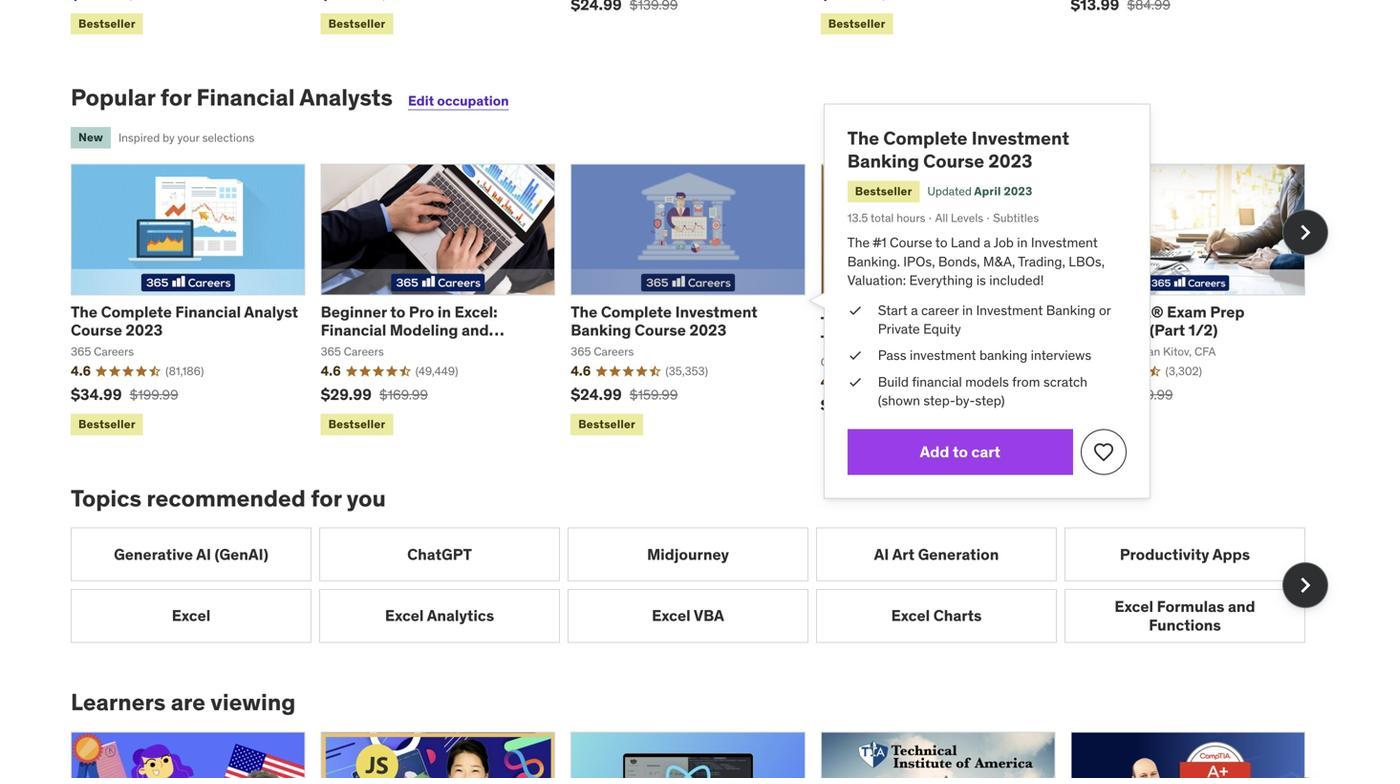 Task type: describe. For each thing, give the bounding box(es) containing it.
excel for excel formulas and functions
[[1115, 597, 1154, 617]]

the complete investment banking course 2023 365 careers
[[571, 302, 758, 359]]

2023 for the complete investment banking course 2023
[[989, 150, 1033, 173]]

analyst
[[244, 302, 298, 322]]

13.5 total hours
[[848, 211, 926, 225]]

start
[[878, 302, 908, 319]]

cart
[[971, 442, 1001, 462]]

inspired by your selections
[[119, 130, 254, 145]]

formulas
[[1157, 597, 1225, 617]]

beginner to pro in excel: financial modeling and valuation link
[[321, 302, 504, 359]]

by-
[[956, 392, 975, 409]]

(shown
[[878, 392, 920, 409]]

the complete investment banking course 2023
[[848, 127, 1069, 173]]

the inside the complete investment banking course 2023 365 careers
[[571, 302, 598, 322]]

functions
[[1149, 616, 1221, 635]]

complete for the complete financial analyst course 2023
[[101, 302, 172, 322]]

in inside the #1 course to land a job in investment banking. ipos, bonds, m&a, trading, lbos, valuation: everything  is included!
[[1017, 234, 1028, 252]]

to for add to cart
[[953, 442, 968, 462]]

add to cart
[[920, 442, 1001, 462]]

next image
[[1290, 571, 1321, 601]]

0 horizontal spatial bestseller
[[578, 417, 635, 432]]

careers
[[594, 344, 634, 359]]

inspired
[[119, 130, 160, 145]]

the complete financial analyst course 2023
[[71, 302, 298, 340]]

trading,
[[1018, 253, 1066, 270]]

land
[[951, 234, 981, 252]]

viewing
[[211, 689, 296, 717]]

occupation
[[437, 92, 509, 110]]

in for excel:
[[438, 302, 451, 322]]

excel link
[[71, 590, 312, 644]]

and inside beginner to pro in excel: financial modeling and valuation
[[462, 321, 489, 340]]

investment inside the #1 course to land a job in investment banking. ipos, bonds, m&a, trading, lbos, valuation: everything  is included!
[[1031, 234, 1098, 252]]

from
[[1012, 374, 1040, 391]]

prep
[[1210, 302, 1245, 322]]

excel charts link
[[816, 590, 1057, 644]]

excel vba
[[652, 607, 724, 626]]

ai inside "link"
[[874, 545, 889, 565]]

banking
[[980, 347, 1028, 364]]

level 1 cfa® exam prep bootcamp (part 1/2)
[[1071, 302, 1245, 340]]

are
[[171, 689, 205, 717]]

(genai)
[[215, 545, 268, 565]]

productivity apps
[[1120, 545, 1250, 565]]

learners
[[71, 689, 166, 717]]

$159.99
[[630, 387, 678, 404]]

in for investment
[[962, 302, 973, 319]]

your
[[177, 130, 199, 145]]

all levels
[[935, 211, 984, 225]]

beginner to pro in excel: financial modeling and valuation
[[321, 302, 498, 359]]

banking.
[[848, 253, 900, 270]]

the complete investment banking course 2023 link for (35,353)
[[571, 302, 758, 340]]

excel formulas and functions link
[[1065, 590, 1306, 644]]

all
[[935, 211, 948, 225]]

scratch
[[1044, 374, 1088, 391]]

equity
[[923, 321, 961, 338]]

chatgpt
[[407, 545, 472, 565]]

generative ai  (genai)
[[114, 545, 268, 565]]

the complete financial analyst course 2023 link
[[71, 302, 298, 340]]

total
[[871, 211, 894, 225]]

carousel element containing generative ai  (genai)
[[71, 528, 1328, 644]]

models
[[965, 374, 1009, 391]]

the for the complete financial analyst course 2023
[[71, 302, 98, 322]]

charts
[[933, 607, 982, 626]]

excel vba link
[[568, 590, 809, 644]]

chatgpt link
[[319, 528, 560, 582]]

new
[[78, 130, 103, 145]]

add to cart button
[[848, 430, 1073, 475]]

career
[[921, 302, 959, 319]]

step-
[[924, 392, 956, 409]]

edit occupation
[[408, 92, 509, 110]]

topics
[[71, 484, 142, 513]]

banking for the complete investment banking course 2023
[[848, 150, 919, 173]]

carousel element containing the complete financial analyst course 2023
[[71, 164, 1328, 440]]

wishlist image
[[1092, 441, 1115, 464]]

you
[[347, 484, 386, 513]]

excel for excel
[[172, 607, 211, 626]]

bootcamp
[[1071, 321, 1146, 340]]

vba
[[694, 607, 724, 626]]

build
[[878, 374, 909, 391]]

level
[[1071, 302, 1109, 322]]

the #1 course to land a job in investment banking. ipos, bonds, m&a, trading, lbos, valuation: everything  is included!
[[848, 234, 1105, 289]]

complete for the complete investment banking course 2023 365 careers
[[601, 302, 672, 322]]

2023 for the complete investment banking course 2023 365 careers
[[690, 321, 727, 340]]

13.5
[[848, 211, 868, 225]]

(part
[[1150, 321, 1185, 340]]

updated
[[928, 184, 972, 199]]

apps
[[1213, 545, 1250, 565]]

levels
[[951, 211, 984, 225]]

course for the complete financial analyst course 2023
[[71, 321, 122, 340]]



Task type: locate. For each thing, give the bounding box(es) containing it.
0 horizontal spatial in
[[438, 302, 451, 322]]

everything
[[909, 272, 973, 289]]

2 xsmall image from the top
[[848, 347, 863, 365]]

add
[[920, 442, 949, 462]]

to
[[935, 234, 948, 252], [390, 302, 406, 322], [953, 442, 968, 462]]

financial up selections
[[196, 83, 295, 112]]

2 ai from the left
[[874, 545, 889, 565]]

start a career in investment banking or private equity
[[878, 302, 1111, 338]]

1 vertical spatial banking
[[1046, 302, 1096, 319]]

xsmall image
[[848, 302, 863, 320], [848, 347, 863, 365]]

investment
[[910, 347, 976, 364]]

beginner
[[321, 302, 387, 322]]

or
[[1099, 302, 1111, 319]]

excel left charts
[[891, 607, 930, 626]]

excel
[[1115, 597, 1154, 617], [172, 607, 211, 626], [385, 607, 424, 626], [652, 607, 691, 626], [891, 607, 930, 626]]

1 horizontal spatial and
[[1228, 597, 1255, 617]]

in inside start a career in investment banking or private equity
[[962, 302, 973, 319]]

excel analytics link
[[319, 590, 560, 644]]

exam
[[1167, 302, 1207, 322]]

a left job
[[984, 234, 991, 252]]

bonds,
[[938, 253, 980, 270]]

generation
[[918, 545, 999, 565]]

financial
[[196, 83, 295, 112], [175, 302, 241, 322], [321, 321, 386, 340]]

investment up (35,353)
[[675, 302, 758, 322]]

step)
[[975, 392, 1005, 409]]

course inside the complete investment banking course 2023
[[923, 150, 985, 173]]

to left cart
[[953, 442, 968, 462]]

financial inside the complete financial analyst course 2023
[[175, 302, 241, 322]]

build financial models from scratch (shown step-by-step)
[[878, 374, 1088, 409]]

productivity
[[1120, 545, 1210, 565]]

and right modeling on the left of page
[[462, 321, 489, 340]]

a inside the #1 course to land a job in investment banking. ipos, bonds, m&a, trading, lbos, valuation: everything  is included!
[[984, 234, 991, 252]]

2023 inside the complete investment banking course 2023
[[989, 150, 1033, 173]]

in right pro
[[438, 302, 451, 322]]

investment down included!
[[976, 302, 1043, 319]]

#1
[[873, 234, 887, 252]]

1 horizontal spatial banking
[[848, 150, 919, 173]]

banking inside the complete investment banking course 2023
[[848, 150, 919, 173]]

for up by in the left of the page
[[160, 83, 191, 112]]

2023 inside the complete financial analyst course 2023
[[126, 321, 163, 340]]

the complete investment banking course 2023 link for all levels
[[848, 127, 1069, 173]]

xsmall image for start
[[848, 302, 863, 320]]

excel down the generative ai  (genai) link
[[172, 607, 211, 626]]

modeling
[[390, 321, 458, 340]]

0 horizontal spatial ai
[[196, 545, 211, 565]]

pass
[[878, 347, 907, 364]]

ai left the (genai)
[[196, 545, 211, 565]]

cfa®
[[1122, 302, 1164, 322]]

the inside the complete financial analyst course 2023
[[71, 302, 98, 322]]

excel for excel vba
[[652, 607, 691, 626]]

0 horizontal spatial a
[[911, 302, 918, 319]]

complete
[[883, 127, 968, 150], [101, 302, 172, 322], [601, 302, 672, 322]]

popular for financial analysts
[[71, 83, 393, 112]]

ai left art
[[874, 545, 889, 565]]

bestseller down $24.99
[[578, 417, 635, 432]]

pass investment banking interviews
[[878, 347, 1092, 364]]

2 carousel element from the top
[[71, 528, 1328, 644]]

financial for analyst
[[175, 302, 241, 322]]

in right career
[[962, 302, 973, 319]]

banking left the or
[[1046, 302, 1096, 319]]

banking inside start a career in investment banking or private equity
[[1046, 302, 1096, 319]]

a right start
[[911, 302, 918, 319]]

0 vertical spatial bestseller
[[855, 184, 912, 199]]

the complete investment banking course 2023 link up (35,353)
[[571, 302, 758, 340]]

midjourney link
[[568, 528, 809, 582]]

excel formulas and functions
[[1115, 597, 1255, 635]]

0 horizontal spatial complete
[[101, 302, 172, 322]]

generative
[[114, 545, 193, 565]]

35353 reviews element
[[666, 364, 708, 380]]

selections
[[202, 130, 254, 145]]

april
[[974, 184, 1001, 199]]

2 horizontal spatial banking
[[1046, 302, 1096, 319]]

job
[[994, 234, 1014, 252]]

edit occupation button
[[408, 92, 509, 110]]

excel inside excel formulas and functions
[[1115, 597, 1154, 617]]

to for beginner to pro in excel: financial modeling and valuation
[[390, 302, 406, 322]]

to left pro
[[390, 302, 406, 322]]

1 horizontal spatial for
[[311, 484, 342, 513]]

1 horizontal spatial bestseller
[[855, 184, 912, 199]]

course inside the complete investment banking course 2023 365 careers
[[635, 321, 686, 340]]

0 vertical spatial to
[[935, 234, 948, 252]]

analysts
[[299, 83, 393, 112]]

excel left analytics
[[385, 607, 424, 626]]

banking up careers
[[571, 321, 631, 340]]

ai art generation
[[874, 545, 999, 565]]

complete inside the complete financial analyst course 2023
[[101, 302, 172, 322]]

art
[[892, 545, 915, 565]]

1 horizontal spatial the complete investment banking course 2023 link
[[848, 127, 1069, 173]]

0 vertical spatial for
[[160, 83, 191, 112]]

a
[[984, 234, 991, 252], [911, 302, 918, 319]]

1 vertical spatial carousel element
[[71, 528, 1328, 644]]

investment inside the complete investment banking course 2023
[[972, 127, 1069, 150]]

interviews
[[1031, 347, 1092, 364]]

the inside the #1 course to land a job in investment banking. ipos, bonds, m&a, trading, lbos, valuation: everything  is included!
[[848, 234, 870, 252]]

a inside start a career in investment banking or private equity
[[911, 302, 918, 319]]

xsmall image for pass
[[848, 347, 863, 365]]

level 1 cfa® exam prep bootcamp (part 1/2) link
[[1071, 302, 1245, 340]]

financial for analysts
[[196, 83, 295, 112]]

excel left vba
[[652, 607, 691, 626]]

0 horizontal spatial for
[[160, 83, 191, 112]]

0 vertical spatial xsmall image
[[848, 302, 863, 320]]

2023 for the complete financial analyst course 2023
[[126, 321, 163, 340]]

banking inside the complete investment banking course 2023 365 careers
[[571, 321, 631, 340]]

0 horizontal spatial to
[[390, 302, 406, 322]]

xsmall image down valuation: on the top right of page
[[848, 302, 863, 320]]

ipos,
[[903, 253, 935, 270]]

financial inside beginner to pro in excel: financial modeling and valuation
[[321, 321, 386, 340]]

course inside the #1 course to land a job in investment banking. ipos, bonds, m&a, trading, lbos, valuation: everything  is included!
[[890, 234, 932, 252]]

1 vertical spatial for
[[311, 484, 342, 513]]

financial left pro
[[321, 321, 386, 340]]

investment up the april
[[972, 127, 1069, 150]]

productivity apps link
[[1065, 528, 1306, 582]]

1 vertical spatial a
[[911, 302, 918, 319]]

for
[[160, 83, 191, 112], [311, 484, 342, 513]]

xsmall image up xsmall image
[[848, 347, 863, 365]]

excel for excel charts
[[891, 607, 930, 626]]

0 vertical spatial banking
[[848, 150, 919, 173]]

pro
[[409, 302, 434, 322]]

the complete investment banking course 2023 link up updated
[[848, 127, 1069, 173]]

1 horizontal spatial complete
[[601, 302, 672, 322]]

complete for the complete investment banking course 2023
[[883, 127, 968, 150]]

is
[[976, 272, 986, 289]]

0 vertical spatial and
[[462, 321, 489, 340]]

edit
[[408, 92, 434, 110]]

2023 inside the complete investment banking course 2023 365 careers
[[690, 321, 727, 340]]

and right formulas
[[1228, 597, 1255, 617]]

carousel element
[[71, 164, 1328, 440], [71, 528, 1328, 644]]

0 horizontal spatial banking
[[571, 321, 631, 340]]

xsmall image
[[848, 373, 863, 392]]

$24.99 $159.99
[[571, 385, 678, 405]]

0 vertical spatial the complete investment banking course 2023 link
[[848, 127, 1069, 173]]

2 horizontal spatial in
[[1017, 234, 1028, 252]]

banking for the complete investment banking course 2023 365 careers
[[571, 321, 631, 340]]

1 horizontal spatial a
[[984, 234, 991, 252]]

recommended
[[147, 484, 306, 513]]

the for the complete investment banking course 2023
[[848, 127, 879, 150]]

updated april 2023
[[928, 184, 1033, 199]]

hours
[[897, 211, 926, 225]]

1 carousel element from the top
[[71, 164, 1328, 440]]

course inside the complete financial analyst course 2023
[[71, 321, 122, 340]]

the for the #1 course to land a job in investment banking. ipos, bonds, m&a, trading, lbos, valuation: everything  is included!
[[848, 234, 870, 252]]

in inside beginner to pro in excel: financial modeling and valuation
[[438, 302, 451, 322]]

1 xsmall image from the top
[[848, 302, 863, 320]]

1 ai from the left
[[196, 545, 211, 565]]

investment
[[972, 127, 1069, 150], [1031, 234, 1098, 252], [976, 302, 1043, 319], [675, 302, 758, 322]]

ai art generation link
[[816, 528, 1057, 582]]

for left the you
[[311, 484, 342, 513]]

subtitles
[[993, 211, 1039, 225]]

and
[[462, 321, 489, 340], [1228, 597, 1255, 617]]

excel inside "link"
[[652, 607, 691, 626]]

topics recommended for you
[[71, 484, 386, 513]]

next image
[[1290, 217, 1321, 248]]

0 horizontal spatial the complete investment banking course 2023 link
[[571, 302, 758, 340]]

investment inside start a career in investment banking or private equity
[[976, 302, 1043, 319]]

excel analytics
[[385, 607, 494, 626]]

and inside excel formulas and functions
[[1228, 597, 1255, 617]]

1 vertical spatial xsmall image
[[848, 347, 863, 365]]

private
[[878, 321, 920, 338]]

to left land
[[935, 234, 948, 252]]

to inside the #1 course to land a job in investment banking. ipos, bonds, m&a, trading, lbos, valuation: everything  is included!
[[935, 234, 948, 252]]

course
[[923, 150, 985, 173], [890, 234, 932, 252], [71, 321, 122, 340], [635, 321, 686, 340]]

1 horizontal spatial ai
[[874, 545, 889, 565]]

365
[[571, 344, 591, 359]]

2 horizontal spatial complete
[[883, 127, 968, 150]]

0 vertical spatial carousel element
[[71, 164, 1328, 440]]

banking
[[848, 150, 919, 173], [1046, 302, 1096, 319], [571, 321, 631, 340]]

complete inside the complete investment banking course 2023
[[883, 127, 968, 150]]

course for the complete investment banking course 2023
[[923, 150, 985, 173]]

to inside button
[[953, 442, 968, 462]]

complete inside the complete investment banking course 2023 365 careers
[[601, 302, 672, 322]]

excel:
[[455, 302, 498, 322]]

4.6
[[571, 363, 591, 380]]

investment up lbos,
[[1031, 234, 1098, 252]]

1 vertical spatial and
[[1228, 597, 1255, 617]]

the inside the complete investment banking course 2023
[[848, 127, 879, 150]]

excel left formulas
[[1115, 597, 1154, 617]]

1 vertical spatial bestseller
[[578, 417, 635, 432]]

excel for excel analytics
[[385, 607, 424, 626]]

course for the complete investment banking course 2023 365 careers
[[635, 321, 686, 340]]

to inside beginner to pro in excel: financial modeling and valuation
[[390, 302, 406, 322]]

1/2)
[[1189, 321, 1218, 340]]

0 horizontal spatial and
[[462, 321, 489, 340]]

popular
[[71, 83, 155, 112]]

2 vertical spatial to
[[953, 442, 968, 462]]

(35,353)
[[666, 364, 708, 379]]

1 horizontal spatial in
[[962, 302, 973, 319]]

lbos,
[[1069, 253, 1105, 270]]

investment inside the complete investment banking course 2023 365 careers
[[675, 302, 758, 322]]

by
[[163, 130, 175, 145]]

learners are viewing
[[71, 689, 296, 717]]

in right job
[[1017, 234, 1028, 252]]

banking up total
[[848, 150, 919, 173]]

1
[[1112, 302, 1119, 322]]

1 vertical spatial to
[[390, 302, 406, 322]]

2 vertical spatial banking
[[571, 321, 631, 340]]

1 horizontal spatial to
[[935, 234, 948, 252]]

included!
[[989, 272, 1044, 289]]

1 vertical spatial the complete investment banking course 2023 link
[[571, 302, 758, 340]]

2 horizontal spatial to
[[953, 442, 968, 462]]

$24.99
[[571, 385, 622, 405]]

0 vertical spatial a
[[984, 234, 991, 252]]

bestseller up total
[[855, 184, 912, 199]]

m&a,
[[983, 253, 1015, 270]]

financial left analyst
[[175, 302, 241, 322]]



Task type: vqa. For each thing, say whether or not it's contained in the screenshot.
(72)
no



